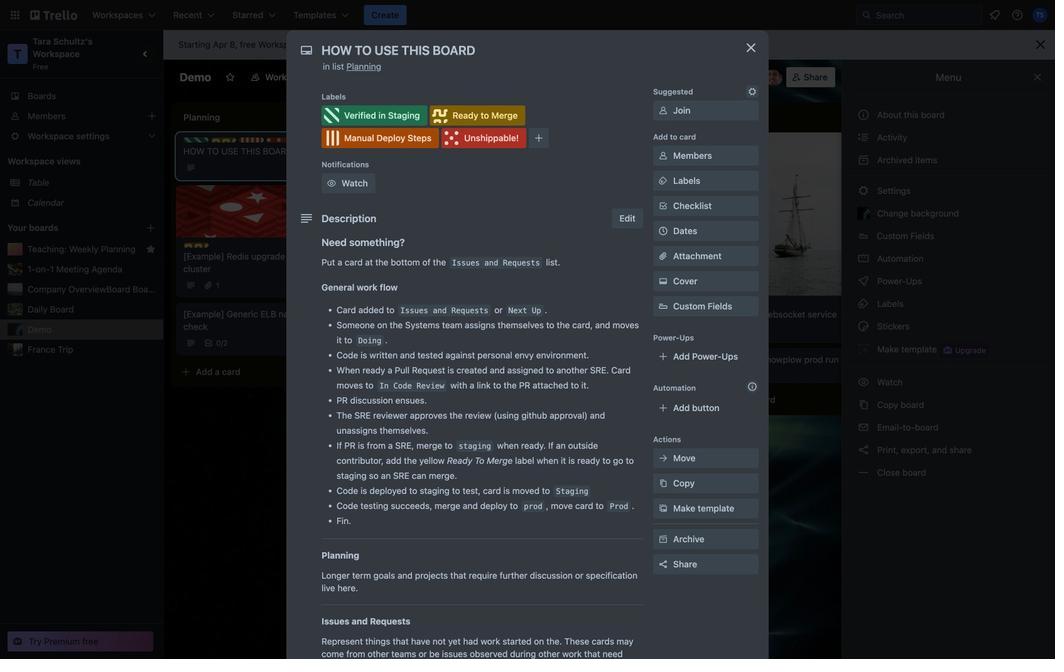 Task type: locate. For each thing, give the bounding box(es) containing it.
tara schultz (taraschultz7) image
[[749, 69, 767, 86]]

sm image
[[747, 85, 759, 98], [657, 104, 670, 117], [657, 150, 670, 162], [858, 185, 870, 197], [858, 253, 870, 265], [858, 298, 870, 310], [858, 422, 870, 434], [858, 444, 870, 457], [657, 478, 670, 490], [657, 503, 670, 515], [657, 534, 670, 546]]

color: red, title: "unshippable!" element
[[442, 128, 527, 148], [266, 138, 292, 143]]

open information menu image
[[1012, 9, 1024, 21]]

create from template… image
[[679, 197, 689, 207]]

sm image
[[616, 67, 633, 85], [858, 131, 870, 144], [858, 154, 870, 167], [657, 175, 670, 187], [326, 177, 338, 190], [657, 275, 670, 288], [858, 275, 870, 288], [858, 321, 870, 333], [858, 343, 870, 356], [858, 376, 870, 389], [858, 399, 870, 412], [657, 452, 670, 465], [858, 467, 870, 480]]

color: orange, title: "manual deploy steps" element
[[322, 128, 439, 148], [239, 138, 264, 143]]

0 vertical spatial color: green, title: "verified in staging" element
[[322, 106, 428, 126]]

color: yellow, title: "ready to merge" element
[[430, 106, 526, 126], [211, 138, 236, 143], [184, 243, 209, 248], [719, 301, 744, 306]]

star or unstar board image
[[225, 72, 235, 82]]

1 horizontal spatial color: green, title: "verified in staging" element
[[322, 106, 428, 126]]

None text field
[[315, 39, 730, 62]]

0 horizontal spatial color: green, title: "verified in staging" element
[[184, 138, 209, 143]]

color: green, title: "verified in staging" element
[[322, 106, 428, 126], [184, 138, 209, 143]]

0 notifications image
[[988, 8, 1003, 23]]

add board image
[[146, 223, 156, 233]]

1 vertical spatial color: green, title: "verified in staging" element
[[184, 138, 209, 143]]



Task type: describe. For each thing, give the bounding box(es) containing it.
create from template… image
[[322, 367, 332, 377]]

james peterson (jamespeterson93) image
[[765, 69, 783, 86]]

close dialog image
[[744, 40, 759, 55]]

Search field
[[857, 5, 983, 25]]

search image
[[862, 10, 872, 20]]

1 horizontal spatial color: orange, title: "manual deploy steps" element
[[322, 128, 439, 148]]

edit card image
[[321, 138, 331, 148]]

your boards with 6 items element
[[8, 221, 127, 236]]

tara schultz (taraschultz7) image
[[1033, 8, 1048, 23]]

0 horizontal spatial color: orange, title: "manual deploy steps" element
[[239, 138, 264, 143]]

0 horizontal spatial color: red, title: "unshippable!" element
[[266, 138, 292, 143]]

Board name text field
[[173, 67, 218, 87]]

1 horizontal spatial color: red, title: "unshippable!" element
[[442, 128, 527, 148]]

primary element
[[0, 0, 1056, 30]]

starred icon image
[[146, 244, 156, 255]]



Task type: vqa. For each thing, say whether or not it's contained in the screenshot.
first new from left
no



